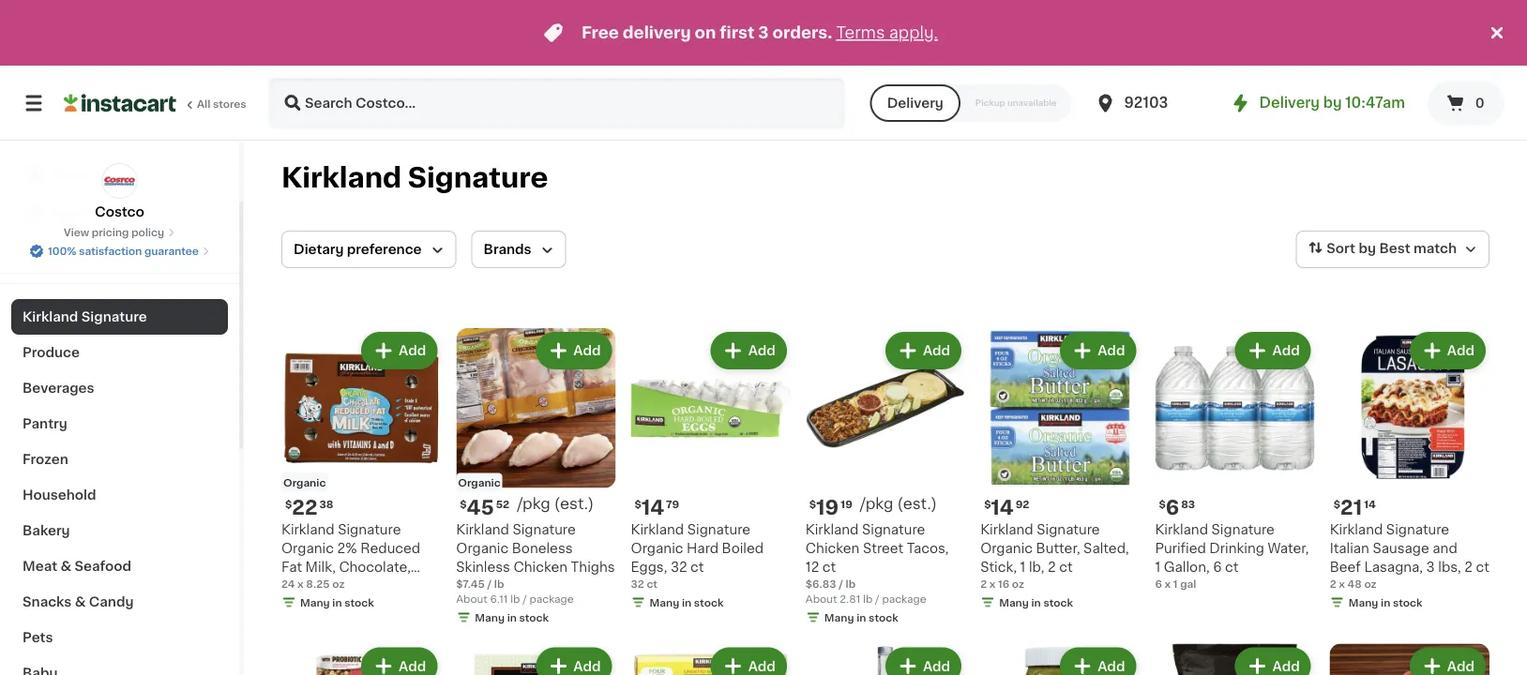 Task type: vqa. For each thing, say whether or not it's contained in the screenshot.


Task type: locate. For each thing, give the bounding box(es) containing it.
$ 21 14
[[1334, 498, 1377, 518]]

/pkg for 45
[[517, 497, 551, 512]]

stock down kirkland signature organic boneless skinless chicken thighs $7.45 / lb about 6.11 lb / package
[[519, 613, 549, 623]]

signature inside the kirkland signature organic butter, salted, stick, 1 lb, 2 ct 2 x 16 oz
[[1037, 523, 1100, 536]]

2 (est.) from the left
[[898, 497, 937, 512]]

0 vertical spatial 3
[[759, 25, 769, 41]]

2 /pkg (est.) from the left
[[860, 497, 937, 512]]

1 horizontal spatial (est.)
[[898, 497, 937, 512]]

1 horizontal spatial 6
[[1166, 498, 1180, 518]]

/pkg (est.) for 19
[[860, 497, 937, 512]]

signature up produce link
[[81, 310, 147, 323]]

3 oz from the left
[[1365, 579, 1377, 589]]

x left 'fl'
[[298, 579, 304, 589]]

signature for beef
[[1387, 523, 1450, 536]]

about for 45
[[456, 594, 488, 604]]

2 x from the left
[[990, 579, 996, 589]]

kirkland signature chicken street tacos, 12 ct $6.83 / lb about 2.81 lb / package
[[806, 523, 949, 604]]

stock for $ 21 14
[[1393, 598, 1423, 608]]

buy
[[53, 206, 79, 219]]

organic inside kirkland signature organic 2% reduced fat milk, chocolate, 8.25 fl oz, 24 ct
[[282, 542, 334, 555]]

$ left 38
[[285, 499, 292, 509]]

2 horizontal spatial 14
[[1365, 499, 1377, 509]]

0 horizontal spatial about
[[456, 594, 488, 604]]

None search field
[[268, 77, 846, 129]]

/pkg inside $19.19 per package (estimated) element
[[860, 497, 894, 512]]

5 $ from the left
[[810, 499, 817, 509]]

ct inside kirkland signature organic 2% reduced fat milk, chocolate, 8.25 fl oz, 24 ct
[[369, 579, 382, 592]]

about inside kirkland signature chicken street tacos, 12 ct $6.83 / lb about 2.81 lb / package
[[806, 594, 837, 604]]

2 left 16
[[981, 579, 987, 589]]

chicken down "boneless"
[[514, 560, 568, 574]]

19 up kirkland signature chicken street tacos, 12 ct $6.83 / lb about 2.81 lb / package
[[841, 499, 853, 509]]

lbs,
[[1439, 560, 1462, 574]]

package for 45
[[530, 594, 574, 604]]

kirkland signature up preference
[[282, 165, 548, 191]]

signature for stick,
[[1037, 523, 1100, 536]]

$6.83
[[806, 579, 837, 589]]

organic for kirkland signature organic boneless skinless chicken thighs $7.45 / lb about 6.11 lb / package
[[456, 542, 509, 555]]

1 horizontal spatial about
[[806, 594, 837, 604]]

ct down hard
[[691, 560, 704, 574]]

$ for $ 6 83
[[1159, 499, 1166, 509]]

0 horizontal spatial delivery
[[887, 97, 944, 110]]

ct down butter,
[[1060, 560, 1073, 574]]

1 vertical spatial 3
[[1427, 560, 1435, 574]]

/pkg
[[517, 497, 551, 512], [860, 497, 894, 512]]

organic inside the kirkland signature organic butter, salted, stick, 1 lb, 2 ct 2 x 16 oz
[[981, 542, 1033, 555]]

kirkland inside kirkland signature organic boneless skinless chicken thighs $7.45 / lb about 6.11 lb / package
[[456, 523, 509, 536]]

delivery
[[623, 25, 691, 41]]

1 vertical spatial &
[[75, 595, 86, 609]]

it
[[82, 206, 92, 219]]

0 horizontal spatial &
[[60, 560, 71, 573]]

6 $ from the left
[[1159, 499, 1166, 509]]

16
[[998, 579, 1010, 589]]

oz right 'fl'
[[332, 579, 345, 589]]

kirkland down $ 22 38
[[282, 523, 335, 536]]

buy it again
[[53, 206, 132, 219]]

32 right the "eggs,"
[[671, 560, 687, 574]]

3 right first
[[759, 25, 769, 41]]

many down 'fl'
[[300, 598, 330, 608]]

in
[[333, 598, 342, 608], [682, 598, 692, 608], [1032, 598, 1041, 608], [1381, 598, 1391, 608], [507, 613, 517, 623], [857, 613, 867, 623]]

1 horizontal spatial 3
[[1427, 560, 1435, 574]]

again
[[95, 206, 132, 219]]

many in stock down the oz,
[[300, 598, 374, 608]]

meat
[[23, 560, 57, 573]]

(est.) for 45
[[554, 497, 594, 512]]

snacks & candy link
[[11, 584, 228, 620]]

chicken
[[806, 542, 860, 555], [514, 560, 568, 574]]

/pkg right 52 at left bottom
[[517, 497, 551, 512]]

package right the 2.81
[[882, 594, 927, 604]]

2 /pkg from the left
[[860, 497, 894, 512]]

24 x 8.25 oz
[[282, 579, 345, 589]]

oz
[[332, 579, 345, 589], [1012, 579, 1025, 589], [1365, 579, 1377, 589]]

4 x from the left
[[1339, 579, 1346, 589]]

meat & seafood
[[23, 560, 131, 573]]

/ up the 6.11
[[487, 579, 492, 589]]

signature inside kirkland signature italian sausage and beef lasagna, 3 lbs, 2 ct 2 x 48 oz
[[1387, 523, 1450, 536]]

1 $ from the left
[[285, 499, 292, 509]]

signature inside kirkland signature purified drinking water, 1 gallon, 6 ct 6 x 1 gal
[[1212, 523, 1275, 536]]

$ inside $ 21 14
[[1334, 499, 1341, 509]]

6 down drinking
[[1213, 560, 1222, 574]]

best
[[1380, 242, 1411, 255]]

1 horizontal spatial /pkg
[[860, 497, 894, 512]]

$ inside $ 19 19
[[810, 499, 817, 509]]

83
[[1182, 499, 1196, 509]]

3
[[759, 25, 769, 41], [1427, 560, 1435, 574]]

0 horizontal spatial kirkland signature
[[23, 310, 147, 323]]

about for 19
[[806, 594, 837, 604]]

boiled
[[722, 542, 764, 555]]

kirkland signature up produce on the left bottom of the page
[[23, 310, 147, 323]]

$ left "83"
[[1159, 499, 1166, 509]]

6
[[1166, 498, 1180, 518], [1213, 560, 1222, 574], [1156, 579, 1163, 589]]

6 left "83"
[[1166, 498, 1180, 518]]

1 (est.) from the left
[[554, 497, 594, 512]]

in for $ 14 79
[[682, 598, 692, 608]]

by
[[1324, 96, 1342, 110], [1359, 242, 1377, 255]]

product group
[[282, 328, 441, 614], [456, 328, 616, 629], [631, 328, 791, 614], [806, 328, 966, 629], [981, 328, 1141, 614], [1156, 328, 1315, 591], [1330, 328, 1490, 614], [282, 644, 441, 676], [456, 644, 616, 676], [631, 644, 791, 676], [806, 644, 966, 676], [981, 644, 1141, 676], [1156, 644, 1315, 676], [1330, 644, 1490, 676]]

/pkg inside the $45.52 per package (estimated) element
[[517, 497, 551, 512]]

0 horizontal spatial package
[[530, 594, 574, 604]]

organic for kirkland signature organic 2% reduced fat milk, chocolate, 8.25 fl oz, 24 ct
[[282, 542, 334, 555]]

22
[[292, 498, 318, 518]]

gal
[[1181, 579, 1197, 589]]

many for $ 14 92
[[999, 598, 1029, 608]]

1 horizontal spatial kirkland signature
[[282, 165, 548, 191]]

$ inside $ 6 83
[[1159, 499, 1166, 509]]

ct
[[691, 560, 704, 574], [1060, 560, 1073, 574], [823, 560, 836, 574], [1226, 560, 1239, 574], [1477, 560, 1490, 574], [647, 579, 658, 589], [369, 579, 382, 592]]

product group containing 21
[[1330, 328, 1490, 614]]

ct down drinking
[[1226, 560, 1239, 574]]

signature up sausage
[[1387, 523, 1450, 536]]

24 down fat
[[282, 579, 295, 589]]

2 horizontal spatial 6
[[1213, 560, 1222, 574]]

in for $ 21 14
[[1381, 598, 1391, 608]]

free
[[582, 25, 619, 41]]

many down the "eggs,"
[[650, 598, 680, 608]]

fl
[[314, 579, 323, 592]]

about down the '$6.83'
[[806, 594, 837, 604]]

(est.) up "boneless"
[[554, 497, 594, 512]]

drinking
[[1210, 542, 1265, 555]]

0 horizontal spatial 19
[[817, 498, 839, 518]]

$ 19 19
[[810, 498, 853, 518]]

/pkg (est.) inside $19.19 per package (estimated) element
[[860, 497, 937, 512]]

14 for $ 14 79
[[642, 498, 664, 518]]

1 left gallon,
[[1156, 560, 1161, 574]]

kirkland up purified
[[1156, 523, 1209, 536]]

sort
[[1327, 242, 1356, 255]]

stock down lb,
[[1044, 598, 1073, 608]]

& for meat
[[60, 560, 71, 573]]

brands button
[[472, 231, 566, 268]]

kirkland for eggs,
[[631, 523, 684, 536]]

3 $ from the left
[[984, 499, 991, 509]]

package inside kirkland signature organic boneless skinless chicken thighs $7.45 / lb about 6.11 lb / package
[[530, 594, 574, 604]]

kirkland down $ 45 52
[[456, 523, 509, 536]]

package inside kirkland signature chicken street tacos, 12 ct $6.83 / lb about 2.81 lb / package
[[882, 594, 927, 604]]

1 vertical spatial kirkland signature
[[23, 310, 147, 323]]

street
[[863, 542, 904, 555]]

kirkland inside kirkland signature purified drinking water, 1 gallon, 6 ct 6 x 1 gal
[[1156, 523, 1209, 536]]

service type group
[[871, 84, 1072, 122]]

$ left '92'
[[984, 499, 991, 509]]

delivery for delivery by 10:47am
[[1260, 96, 1320, 110]]

8.25 down fat
[[282, 579, 311, 592]]

1 horizontal spatial 19
[[841, 499, 853, 509]]

x
[[298, 579, 304, 589], [990, 579, 996, 589], [1165, 579, 1171, 589], [1339, 579, 1346, 589]]

14 inside $ 21 14
[[1365, 499, 1377, 509]]

1 vertical spatial 32
[[631, 579, 644, 589]]

costco logo image
[[102, 163, 137, 199]]

by for delivery
[[1324, 96, 1342, 110]]

32 down the "eggs,"
[[631, 579, 644, 589]]

kirkland up the italian
[[1330, 523, 1383, 536]]

frozen
[[23, 453, 68, 466]]

2 about from the left
[[806, 594, 837, 604]]

& for snacks
[[75, 595, 86, 609]]

organic up milk, on the bottom left
[[282, 542, 334, 555]]

delivery button
[[871, 84, 961, 122]]

stock down lasagna,
[[1393, 598, 1423, 608]]

delivery inside "link"
[[1260, 96, 1320, 110]]

$ left 52 at left bottom
[[460, 499, 467, 509]]

organic for kirkland signature organic butter, salted, stick, 1 lb, 2 ct 2 x 16 oz
[[981, 542, 1033, 555]]

1 vertical spatial 6
[[1213, 560, 1222, 574]]

1 left lb,
[[1021, 560, 1026, 574]]

19 up "12"
[[817, 498, 839, 518]]

by inside best match sort by field
[[1359, 242, 1377, 255]]

0 horizontal spatial 14
[[642, 498, 664, 518]]

signature inside kirkland signature chicken street tacos, 12 ct $6.83 / lb about 2.81 lb / package
[[862, 523, 926, 536]]

& right the meat
[[60, 560, 71, 573]]

/pkg (est.) up "boneless"
[[517, 497, 594, 512]]

2 vertical spatial 6
[[1156, 579, 1163, 589]]

in down the oz,
[[333, 598, 342, 608]]

2 horizontal spatial oz
[[1365, 579, 1377, 589]]

$19.19 per package (estimated) element
[[806, 496, 966, 520]]

kirkland down $ 19 19 in the right of the page
[[806, 523, 859, 536]]

100% satisfaction guarantee button
[[29, 240, 210, 259]]

candy
[[89, 595, 134, 609]]

0 horizontal spatial (est.)
[[554, 497, 594, 512]]

delivery inside button
[[887, 97, 944, 110]]

match
[[1414, 242, 1457, 255]]

signature inside kirkland signature organic hard boiled eggs, 32 ct 32 ct
[[688, 523, 751, 536]]

milk,
[[306, 560, 336, 574]]

kirkland signature italian sausage and beef lasagna, 3 lbs, 2 ct 2 x 48 oz
[[1330, 523, 1490, 589]]

kirkland inside kirkland signature chicken street tacos, 12 ct $6.83 / lb about 2.81 lb / package
[[806, 523, 859, 536]]

/pkg (est.) for 45
[[517, 497, 594, 512]]

1 horizontal spatial by
[[1359, 242, 1377, 255]]

by for sort
[[1359, 242, 1377, 255]]

kirkland inside the kirkland signature organic butter, salted, stick, 1 lb, 2 ct 2 x 16 oz
[[981, 523, 1034, 536]]

signature up hard
[[688, 523, 751, 536]]

kirkland for chicken
[[456, 523, 509, 536]]

19
[[817, 498, 839, 518], [841, 499, 853, 509]]

chicken inside kirkland signature organic boneless skinless chicken thighs $7.45 / lb about 6.11 lb / package
[[514, 560, 568, 574]]

oz right 16
[[1012, 579, 1025, 589]]

2 oz from the left
[[1012, 579, 1025, 589]]

1 horizontal spatial 1
[[1156, 560, 1161, 574]]

0 vertical spatial 32
[[671, 560, 687, 574]]

stock
[[345, 598, 374, 608], [694, 598, 724, 608], [1044, 598, 1073, 608], [1393, 598, 1423, 608], [519, 613, 549, 623], [869, 613, 899, 623]]

by left 10:47am
[[1324, 96, 1342, 110]]

(est.) inside $19.19 per package (estimated) element
[[898, 497, 937, 512]]

organic up the "eggs,"
[[631, 542, 684, 555]]

kirkland inside kirkland signature organic hard boiled eggs, 32 ct 32 ct
[[631, 523, 684, 536]]

delivery left 10:47am
[[1260, 96, 1320, 110]]

delivery
[[1260, 96, 1320, 110], [887, 97, 944, 110]]

1 about from the left
[[456, 594, 488, 604]]

0 horizontal spatial chicken
[[514, 560, 568, 574]]

organic inside kirkland signature organic hard boiled eggs, 32 ct 32 ct
[[631, 542, 684, 555]]

4 $ from the left
[[460, 499, 467, 509]]

delivery down apply. at the right top
[[887, 97, 944, 110]]

ct down chocolate,
[[369, 579, 382, 592]]

8.25
[[306, 579, 330, 589], [282, 579, 311, 592]]

8.25 down milk, on the bottom left
[[306, 579, 330, 589]]

3 x from the left
[[1165, 579, 1171, 589]]

about inside kirkland signature organic boneless skinless chicken thighs $7.45 / lb about 6.11 lb / package
[[456, 594, 488, 604]]

many in stock for $ 21 14
[[1349, 598, 1423, 608]]

stock down the oz,
[[345, 598, 374, 608]]

signature for 1
[[1212, 523, 1275, 536]]

signature up "boneless"
[[513, 523, 576, 536]]

many in stock for $ 22 38
[[300, 598, 374, 608]]

0 vertical spatial by
[[1324, 96, 1342, 110]]

0 horizontal spatial 32
[[631, 579, 644, 589]]

$ inside $ 14 92
[[984, 499, 991, 509]]

signature for chicken
[[513, 523, 576, 536]]

shop link
[[11, 156, 228, 194]]

many down 48
[[1349, 598, 1379, 608]]

limited time offer region
[[0, 0, 1486, 66]]

2 $ from the left
[[635, 499, 642, 509]]

kirkland signature organic 2% reduced fat milk, chocolate, 8.25 fl oz, 24 ct
[[282, 523, 421, 592]]

92103 button
[[1095, 77, 1207, 129]]

in down the 2.81
[[857, 613, 867, 623]]

1 horizontal spatial 14
[[991, 498, 1014, 518]]

many down 16
[[999, 598, 1029, 608]]

2 package from the left
[[882, 594, 927, 604]]

1 horizontal spatial 24
[[349, 579, 365, 592]]

in down lb,
[[1032, 598, 1041, 608]]

signature up the brands
[[408, 165, 548, 191]]

satisfaction
[[79, 246, 142, 257]]

many in stock down lb,
[[999, 598, 1073, 608]]

in down lasagna,
[[1381, 598, 1391, 608]]

ct right lbs,
[[1477, 560, 1490, 574]]

household
[[23, 488, 96, 502]]

organic inside kirkland signature organic boneless skinless chicken thighs $7.45 / lb about 6.11 lb / package
[[456, 542, 509, 555]]

many for $ 14 79
[[650, 598, 680, 608]]

kirkland down $ 14 92
[[981, 523, 1034, 536]]

x left 48
[[1339, 579, 1346, 589]]

many in stock
[[300, 598, 374, 608], [650, 598, 724, 608], [999, 598, 1073, 608], [1349, 598, 1423, 608], [475, 613, 549, 623], [825, 613, 899, 623]]

gallon,
[[1164, 560, 1210, 574]]

1 vertical spatial by
[[1359, 242, 1377, 255]]

0 horizontal spatial oz
[[332, 579, 345, 589]]

Search field
[[270, 79, 844, 128]]

oz right 48
[[1365, 579, 1377, 589]]

package down "boneless"
[[530, 594, 574, 604]]

7 $ from the left
[[1334, 499, 1341, 509]]

first
[[720, 25, 755, 41]]

14 right 21
[[1365, 499, 1377, 509]]

1 horizontal spatial delivery
[[1260, 96, 1320, 110]]

and
[[1433, 542, 1458, 555]]

organic up "skinless"
[[456, 542, 509, 555]]

1
[[1021, 560, 1026, 574], [1156, 560, 1161, 574], [1174, 579, 1178, 589]]

kirkland signature
[[282, 165, 548, 191], [23, 310, 147, 323]]

chocolate,
[[339, 560, 411, 574]]

$45.52 per package (estimated) element
[[456, 496, 616, 520]]

kirkland down $ 14 79
[[631, 523, 684, 536]]

product group containing 19
[[806, 328, 966, 629]]

kirkland inside kirkland signature italian sausage and beef lasagna, 3 lbs, 2 ct 2 x 48 oz
[[1330, 523, 1383, 536]]

add
[[399, 344, 426, 358], [574, 344, 601, 358], [748, 344, 776, 358], [923, 344, 951, 358], [1098, 344, 1126, 358], [1273, 344, 1300, 358], [1448, 344, 1475, 358], [399, 660, 426, 673], [574, 660, 601, 673], [748, 660, 776, 673], [923, 660, 951, 673], [1098, 660, 1126, 673], [1273, 660, 1300, 673], [1448, 660, 1475, 673]]

lb
[[494, 579, 504, 589], [846, 579, 856, 589], [511, 594, 520, 604], [863, 594, 873, 604]]

free delivery on first 3 orders. terms apply.
[[582, 25, 938, 41]]

in down kirkland signature organic hard boiled eggs, 32 ct 32 ct
[[682, 598, 692, 608]]

ct down the "eggs,"
[[647, 579, 658, 589]]

signature for fat
[[338, 523, 401, 536]]

terms
[[836, 25, 885, 41]]

kirkland for beef
[[1330, 523, 1383, 536]]

$ inside $ 45 52
[[460, 499, 467, 509]]

1 left gal
[[1174, 579, 1178, 589]]

1 horizontal spatial package
[[882, 594, 927, 604]]

$ left 79
[[635, 499, 642, 509]]

2 right lbs,
[[1465, 560, 1473, 574]]

0 vertical spatial chicken
[[806, 542, 860, 555]]

1 horizontal spatial oz
[[1012, 579, 1025, 589]]

dietary
[[294, 243, 344, 256]]

beverages link
[[11, 370, 228, 406]]

1 vertical spatial chicken
[[514, 560, 568, 574]]

product group containing 45
[[456, 328, 616, 629]]

signature inside kirkland signature organic boneless skinless chicken thighs $7.45 / lb about 6.11 lb / package
[[513, 523, 576, 536]]

pets
[[23, 631, 53, 644]]

costco
[[95, 206, 144, 219]]

24 right the oz,
[[349, 579, 365, 592]]

kirkland inside kirkland signature organic 2% reduced fat milk, chocolate, 8.25 fl oz, 24 ct
[[282, 523, 335, 536]]

14 left '92'
[[991, 498, 1014, 518]]

$ inside $ 14 79
[[635, 499, 642, 509]]

0 vertical spatial &
[[60, 560, 71, 573]]

x inside kirkland signature purified drinking water, 1 gallon, 6 ct 6 x 1 gal
[[1165, 579, 1171, 589]]

/pkg (est.) inside the $45.52 per package (estimated) element
[[517, 497, 594, 512]]

kirkland up produce on the left bottom of the page
[[23, 310, 78, 323]]

signature up drinking
[[1212, 523, 1275, 536]]

$ inside $ 22 38
[[285, 499, 292, 509]]

many in stock for $ 14 92
[[999, 598, 1073, 608]]

0 button
[[1428, 81, 1505, 126]]

kirkland for 12
[[806, 523, 859, 536]]

1 horizontal spatial chicken
[[806, 542, 860, 555]]

3 left lbs,
[[1427, 560, 1435, 574]]

(est.) inside the $45.52 per package (estimated) element
[[554, 497, 594, 512]]

shop
[[53, 168, 88, 182]]

6.11
[[490, 594, 508, 604]]

signature up butter,
[[1037, 523, 1100, 536]]

delivery by 10:47am
[[1260, 96, 1406, 110]]

0 horizontal spatial 3
[[759, 25, 769, 41]]

1 horizontal spatial &
[[75, 595, 86, 609]]

ct inside the kirkland signature organic butter, salted, stick, 1 lb, 2 ct 2 x 16 oz
[[1060, 560, 1073, 574]]

$ up the italian
[[1334, 499, 1341, 509]]

/
[[487, 579, 492, 589], [839, 579, 844, 589], [523, 594, 527, 604], [876, 594, 880, 604]]

sausage
[[1373, 542, 1430, 555]]

45
[[467, 498, 494, 518]]

by right 'sort'
[[1359, 242, 1377, 255]]

x inside the kirkland signature organic butter, salted, stick, 1 lb, 2 ct 2 x 16 oz
[[990, 579, 996, 589]]

0 horizontal spatial /pkg (est.)
[[517, 497, 594, 512]]

0 horizontal spatial 1
[[1021, 560, 1026, 574]]

about down $7.45
[[456, 594, 488, 604]]

signature inside kirkland signature organic 2% reduced fat milk, chocolate, 8.25 fl oz, 24 ct
[[338, 523, 401, 536]]

many in stock down 48
[[1349, 598, 1423, 608]]

0 horizontal spatial /pkg
[[517, 497, 551, 512]]

1 /pkg from the left
[[517, 497, 551, 512]]

1 x from the left
[[298, 579, 304, 589]]

1 /pkg (est.) from the left
[[517, 497, 594, 512]]

$ for $ 19 19
[[810, 499, 817, 509]]

lb right the 2.81
[[863, 594, 873, 604]]

stock down kirkland signature organic hard boiled eggs, 32 ct 32 ct
[[694, 598, 724, 608]]

many in stock for $ 14 79
[[650, 598, 724, 608]]

0 horizontal spatial by
[[1324, 96, 1342, 110]]

organic up stick,
[[981, 542, 1033, 555]]

/pkg (est.)
[[517, 497, 594, 512], [860, 497, 937, 512]]

by inside the delivery by 10:47am "link"
[[1324, 96, 1342, 110]]

$7.45
[[456, 579, 485, 589]]

1 package from the left
[[530, 594, 574, 604]]

kirkland for stick,
[[981, 523, 1034, 536]]

1 horizontal spatial /pkg (est.)
[[860, 497, 937, 512]]



Task type: describe. For each thing, give the bounding box(es) containing it.
many for $ 21 14
[[1349, 598, 1379, 608]]

eggs,
[[631, 560, 668, 574]]

signature for 12
[[862, 523, 926, 536]]

/ right the 6.11
[[523, 594, 527, 604]]

produce link
[[11, 335, 228, 370]]

in for $ 14 92
[[1032, 598, 1041, 608]]

view pricing policy link
[[64, 225, 176, 240]]

kirkland signature link
[[11, 299, 228, 335]]

beef
[[1330, 560, 1361, 574]]

stock for $ 14 92
[[1044, 598, 1073, 608]]

3 inside limited time offer region
[[759, 25, 769, 41]]

snacks
[[23, 595, 72, 609]]

/ right the 2.81
[[876, 594, 880, 604]]

lb up the 6.11
[[494, 579, 504, 589]]

sort by
[[1327, 242, 1377, 255]]

kirkland for fat
[[282, 523, 335, 536]]

household link
[[11, 477, 228, 513]]

100% satisfaction guarantee
[[48, 246, 199, 257]]

/pkg for 19
[[860, 497, 894, 512]]

buy it again link
[[11, 194, 228, 231]]

ct inside kirkland signature chicken street tacos, 12 ct $6.83 / lb about 2.81 lb / package
[[823, 560, 836, 574]]

14 for $ 14 92
[[991, 498, 1014, 518]]

100%
[[48, 246, 76, 257]]

organic up 45
[[458, 477, 501, 488]]

seafood
[[75, 560, 131, 573]]

hard
[[687, 542, 719, 555]]

preference
[[347, 243, 422, 256]]

all stores link
[[64, 77, 248, 129]]

fat
[[282, 560, 302, 574]]

signature inside "link"
[[81, 310, 147, 323]]

0 vertical spatial 6
[[1166, 498, 1180, 518]]

delivery for delivery
[[887, 97, 944, 110]]

thighs
[[571, 560, 615, 574]]

salted,
[[1084, 542, 1129, 555]]

24 inside kirkland signature organic 2% reduced fat milk, chocolate, 8.25 fl oz, 24 ct
[[349, 579, 365, 592]]

reduced
[[361, 542, 421, 555]]

8.25 inside kirkland signature organic 2% reduced fat milk, chocolate, 8.25 fl oz, 24 ct
[[282, 579, 311, 592]]

dietary preference
[[294, 243, 422, 256]]

92
[[1016, 499, 1030, 509]]

stock for $ 14 79
[[694, 598, 724, 608]]

0 vertical spatial kirkland signature
[[282, 165, 548, 191]]

38
[[319, 499, 333, 509]]

boneless
[[512, 542, 573, 555]]

chicken inside kirkland signature chicken street tacos, 12 ct $6.83 / lb about 2.81 lb / package
[[806, 542, 860, 555]]

92103
[[1125, 96, 1169, 110]]

21
[[1341, 498, 1363, 518]]

signature for eggs,
[[688, 523, 751, 536]]

lb right the 6.11
[[511, 594, 520, 604]]

Best match Sort by field
[[1296, 231, 1490, 268]]

0
[[1476, 97, 1485, 110]]

meat & seafood link
[[11, 548, 228, 584]]

ct inside kirkland signature italian sausage and beef lasagna, 3 lbs, 2 ct 2 x 48 oz
[[1477, 560, 1490, 574]]

many down the 6.11
[[475, 613, 505, 623]]

kirkland signature organic boneless skinless chicken thighs $7.45 / lb about 6.11 lb / package
[[456, 523, 615, 604]]

lb up the 2.81
[[846, 579, 856, 589]]

organic for kirkland signature organic hard boiled eggs, 32 ct 32 ct
[[631, 542, 684, 555]]

12
[[806, 560, 819, 574]]

$ 22 38
[[285, 498, 333, 518]]

many in stock down the 6.11
[[475, 613, 549, 623]]

guarantee
[[144, 246, 199, 257]]

/ up the 2.81
[[839, 579, 844, 589]]

lb,
[[1029, 560, 1045, 574]]

best match
[[1380, 242, 1457, 255]]

$ 45 52
[[460, 498, 510, 518]]

x inside kirkland signature italian sausage and beef lasagna, 3 lbs, 2 ct 2 x 48 oz
[[1339, 579, 1346, 589]]

stock for $ 22 38
[[345, 598, 374, 608]]

tacos,
[[907, 542, 949, 555]]

purified
[[1156, 542, 1207, 555]]

$ for $ 45 52
[[460, 499, 467, 509]]

$ for $ 14 79
[[635, 499, 642, 509]]

kirkland signature purified drinking water, 1 gallon, 6 ct 6 x 1 gal
[[1156, 523, 1310, 589]]

stick,
[[981, 560, 1017, 574]]

2 right lb,
[[1048, 560, 1056, 574]]

lists link
[[11, 231, 228, 269]]

kirkland signature inside "link"
[[23, 310, 147, 323]]

52
[[496, 499, 510, 509]]

2%
[[337, 542, 357, 555]]

instacart logo image
[[64, 92, 176, 114]]

all
[[197, 99, 210, 109]]

policy
[[131, 228, 164, 238]]

2 horizontal spatial 1
[[1174, 579, 1178, 589]]

2 down 'beef'
[[1330, 579, 1337, 589]]

beverages
[[23, 381, 94, 395]]

oz inside the kirkland signature organic butter, salted, stick, 1 lb, 2 ct 2 x 16 oz
[[1012, 579, 1025, 589]]

3 inside kirkland signature italian sausage and beef lasagna, 3 lbs, 2 ct 2 x 48 oz
[[1427, 560, 1435, 574]]

bakery link
[[11, 513, 228, 548]]

many down the 2.81
[[825, 613, 854, 623]]

1 oz from the left
[[332, 579, 345, 589]]

48
[[1348, 579, 1362, 589]]

in down the 6.11
[[507, 613, 517, 623]]

$ for $ 14 92
[[984, 499, 991, 509]]

$ for $ 22 38
[[285, 499, 292, 509]]

orders.
[[773, 25, 833, 41]]

kirkland up dietary preference on the top
[[282, 165, 402, 191]]

pantry link
[[11, 406, 228, 442]]

many for $ 22 38
[[300, 598, 330, 608]]

terms apply. link
[[836, 25, 938, 41]]

0 horizontal spatial 6
[[1156, 579, 1163, 589]]

costco link
[[95, 163, 144, 221]]

oz,
[[326, 579, 345, 592]]

1 horizontal spatial 32
[[671, 560, 687, 574]]

product group containing 22
[[282, 328, 441, 614]]

oz inside kirkland signature italian sausage and beef lasagna, 3 lbs, 2 ct 2 x 48 oz
[[1365, 579, 1377, 589]]

in for $ 22 38
[[333, 598, 342, 608]]

1 inside the kirkland signature organic butter, salted, stick, 1 lb, 2 ct 2 x 16 oz
[[1021, 560, 1026, 574]]

$ 14 79
[[635, 498, 680, 518]]

lasagna,
[[1365, 560, 1424, 574]]

(est.) for 19
[[898, 497, 937, 512]]

brands
[[484, 243, 532, 256]]

water,
[[1268, 542, 1310, 555]]

kirkland inside kirkland signature "link"
[[23, 310, 78, 323]]

stock down kirkland signature chicken street tacos, 12 ct $6.83 / lb about 2.81 lb / package
[[869, 613, 899, 623]]

italian
[[1330, 542, 1370, 555]]

product group containing 6
[[1156, 328, 1315, 591]]

19 inside $ 19 19
[[841, 499, 853, 509]]

lists
[[53, 244, 85, 257]]

ct inside kirkland signature purified drinking water, 1 gallon, 6 ct 6 x 1 gal
[[1226, 560, 1239, 574]]

apply.
[[889, 25, 938, 41]]

delivery by 10:47am link
[[1230, 92, 1406, 114]]

all stores
[[197, 99, 246, 109]]

dietary preference button
[[282, 231, 457, 268]]

$ 6 83
[[1159, 498, 1196, 518]]

0 horizontal spatial 24
[[282, 579, 295, 589]]

many in stock down the 2.81
[[825, 613, 899, 623]]

kirkland for 1
[[1156, 523, 1209, 536]]

organic up 22
[[283, 477, 326, 488]]

$ for $ 21 14
[[1334, 499, 1341, 509]]

kirkland signature organic hard boiled eggs, 32 ct 32 ct
[[631, 523, 764, 589]]

$ 14 92
[[984, 498, 1030, 518]]

10:47am
[[1346, 96, 1406, 110]]

pricing
[[92, 228, 129, 238]]

stores
[[213, 99, 246, 109]]

package for 19
[[882, 594, 927, 604]]

butter,
[[1037, 542, 1081, 555]]



